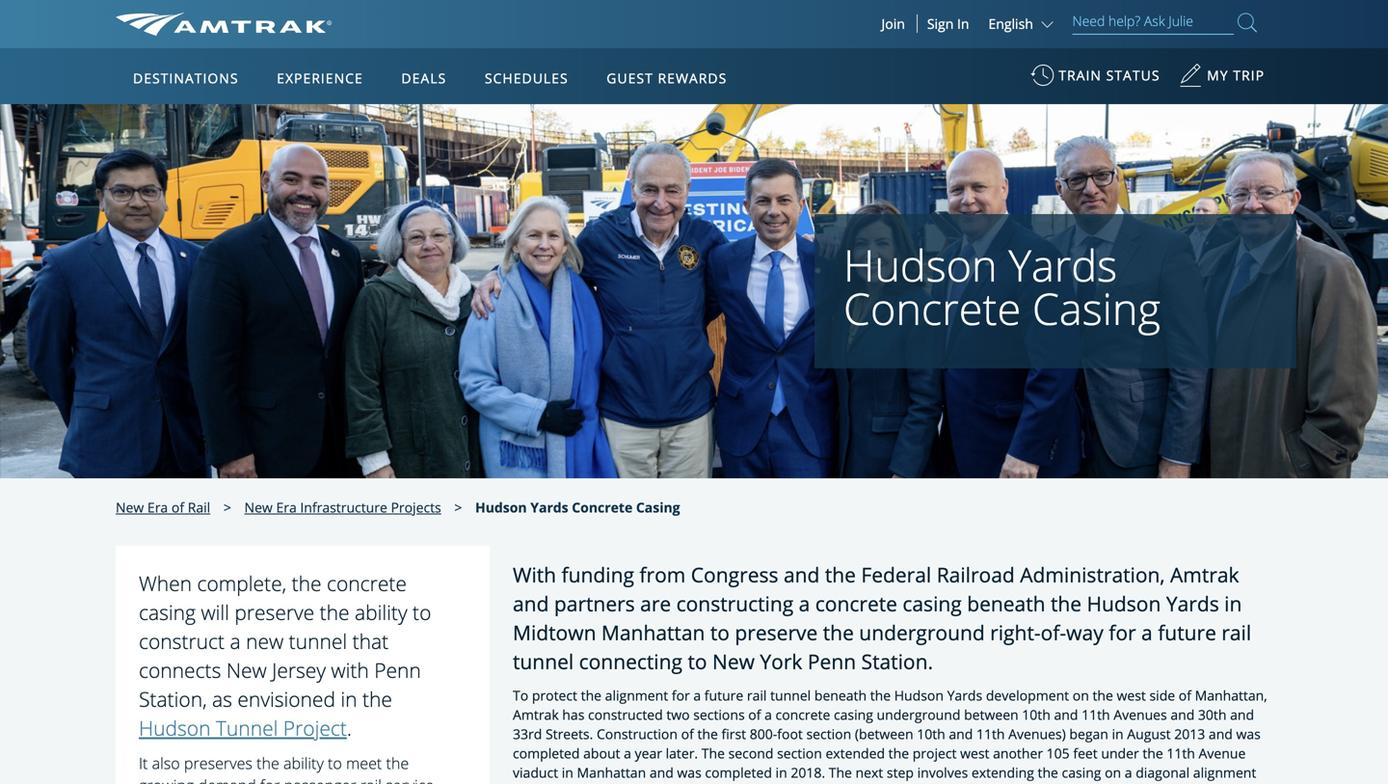 Task type: vqa. For each thing, say whether or not it's contained in the screenshot.
2nd Era from right
yes



Task type: describe. For each thing, give the bounding box(es) containing it.
amtrak inside the with funding from congress and the federal railroad administration, amtrak and partners are constructing a concrete casing beneath the hudson yards in midtown manhattan to preserve the underground right-of-way for a future rail tunnel connecting to new york penn station.
[[1171, 561, 1240, 588]]

of right side
[[1179, 686, 1192, 705]]

connecting
[[579, 648, 683, 675]]

0 vertical spatial section
[[807, 725, 852, 743]]

deals button
[[394, 51, 454, 105]]

new right rail
[[245, 498, 273, 516]]

viaduct
[[513, 764, 559, 782]]

new inside when complete, the concrete casing will preserve the ability to construct a new tunnel that connects new jersey with penn station, as envisioned in the hudson tunnel project .
[[226, 656, 267, 684]]

manhattan inside to protect the alignment for a future rail tunnel beneath the hudson yards development on the west side of manhattan, amtrak has constructed two sections of a concrete casing underground between 10th and 11th avenues and 30th and 33rd streets. construction of the first 800-foot section (between 10th and 11th avenues) began in august 2013 and was completed about a year later. the second section extended the project west another 105 feet under the 11th avenue viaduct in manhattan and was completed in 2018. the next step involves extending the casing on a diagonal alignment from 11th avenue to 30th street, in coordination with the hudson tunnel project and private development of h
[[577, 764, 646, 782]]

1 horizontal spatial the
[[829, 764, 853, 782]]

projects
[[391, 498, 441, 516]]

first
[[722, 725, 747, 743]]

penn inside the with funding from congress and the federal railroad administration, amtrak and partners are constructing a concrete casing beneath the hudson yards in midtown manhattan to preserve the underground right-of-way for a future rail tunnel connecting to new york penn station.
[[808, 648, 857, 675]]

foot
[[778, 725, 803, 743]]

with inside to protect the alignment for a future rail tunnel beneath the hudson yards development on the west side of manhattan, amtrak has constructed two sections of a concrete casing underground between 10th and 11th avenues and 30th and 33rd streets. construction of the first 800-foot section (between 10th and 11th avenues) began in august 2013 and was completed about a year later. the second section extended the project west another 105 feet under the 11th avenue viaduct in manhattan and was completed in 2018. the next step involves extending the casing on a diagonal alignment from 11th avenue to 30th street, in coordination with the hudson tunnel project and private development of h
[[822, 783, 849, 784]]

my
[[1208, 66, 1229, 84]]

0 horizontal spatial 30th
[[646, 783, 675, 784]]

that
[[353, 627, 389, 655]]

preserves
[[184, 753, 253, 774]]

hudson tunnel project link
[[139, 714, 347, 742]]

concrete inside the with funding from congress and the federal railroad administration, amtrak and partners are constructing a concrete casing beneath the hudson yards in midtown manhattan to preserve the underground right-of-way for a future rail tunnel connecting to new york penn station.
[[816, 590, 898, 617]]

train status
[[1059, 66, 1161, 84]]

era for infrastructure
[[276, 498, 297, 516]]

new inside the with funding from congress and the federal railroad administration, amtrak and partners are constructing a concrete casing beneath the hudson yards in midtown manhattan to preserve the underground right-of-way for a future rail tunnel connecting to new york penn station.
[[713, 648, 755, 675]]

tunnel inside to protect the alignment for a future rail tunnel beneath the hudson yards development on the west side of manhattan, amtrak has constructed two sections of a concrete casing underground between 10th and 11th avenues and 30th and 33rd streets. construction of the first 800-foot section (between 10th and 11th avenues) began in august 2013 and was completed about a year later. the second section extended the project west another 105 feet under the 11th avenue viaduct in manhattan and was completed in 2018. the next step involves extending the casing on a diagonal alignment from 11th avenue to 30th street, in coordination with the hudson tunnel project and private development of h
[[929, 783, 973, 784]]

my trip button
[[1180, 57, 1265, 104]]

1 horizontal spatial avenue
[[1199, 744, 1246, 763]]

0 vertical spatial the
[[702, 744, 725, 763]]

sign in
[[928, 14, 970, 33]]

rail inside to protect the alignment for a future rail tunnel beneath the hudson yards development on the west side of manhattan, amtrak has constructed two sections of a concrete casing underground between 10th and 11th avenues and 30th and 33rd streets. construction of the first 800-foot section (between 10th and 11th avenues) began in august 2013 and was completed about a year later. the second section extended the project west another 105 feet under the 11th avenue viaduct in manhattan and was completed in 2018. the next step involves extending the casing on a diagonal alignment from 11th avenue to 30th street, in coordination with the hudson tunnel project and private development of h
[[747, 686, 767, 705]]

trip
[[1234, 66, 1265, 84]]

and down extending
[[1024, 783, 1048, 784]]

1 horizontal spatial hudson yards concrete casing
[[844, 235, 1161, 338]]

in right 'viaduct'
[[562, 764, 574, 782]]

era for of
[[148, 498, 168, 516]]

envisioned
[[238, 685, 336, 713]]

jersey
[[272, 656, 326, 684]]

began
[[1070, 725, 1109, 743]]

destinations
[[133, 69, 239, 87]]

it also preserves the ability to meet the growing demand for passenger rail servic
[[139, 753, 465, 784]]

1 vertical spatial development
[[1099, 783, 1182, 784]]

0 horizontal spatial on
[[1073, 686, 1090, 705]]

private
[[1051, 783, 1095, 784]]

guest
[[607, 69, 654, 87]]

from inside to protect the alignment for a future rail tunnel beneath the hudson yards development on the west side of manhattan, amtrak has constructed two sections of a concrete casing underground between 10th and 11th avenues and 30th and 33rd streets. construction of the first 800-foot section (between 10th and 11th avenues) began in august 2013 and was completed about a year later. the second section extended the project west another 105 feet under the 11th avenue viaduct in manhattan and was completed in 2018. the next step involves extending the casing on a diagonal alignment from 11th avenue to 30th street, in coordination with the hudson tunnel project and private development of h
[[513, 783, 544, 784]]

sections
[[694, 706, 745, 724]]

meet
[[346, 753, 382, 774]]

next
[[856, 764, 884, 782]]

status
[[1107, 66, 1161, 84]]

sign
[[928, 14, 954, 33]]

new era infrastructure projects
[[245, 498, 441, 516]]

concrete inside to protect the alignment for a future rail tunnel beneath the hudson yards development on the west side of manhattan, amtrak has constructed two sections of a concrete casing underground between 10th and 11th avenues and 30th and 33rd streets. construction of the first 800-foot section (between 10th and 11th avenues) began in august 2013 and was completed about a year later. the second section extended the project west another 105 feet under the 11th avenue viaduct in manhattan and was completed in 2018. the next step involves extending the casing on a diagonal alignment from 11th avenue to 30th street, in coordination with the hudson tunnel project and private development of h
[[776, 706, 831, 724]]

in inside when complete, the concrete casing will preserve the ability to construct a new tunnel that connects new jersey with penn station, as envisioned in the hudson tunnel project .
[[341, 685, 357, 713]]

right-
[[991, 619, 1041, 646]]

second
[[729, 744, 774, 763]]

of down diagonal
[[1185, 783, 1198, 784]]

railroad
[[937, 561, 1015, 588]]

rail
[[188, 498, 210, 516]]

coordination
[[738, 783, 818, 784]]

sign in button
[[928, 14, 970, 33]]

a up 800-
[[765, 706, 773, 724]]

11th down "2013"
[[1167, 744, 1196, 763]]

1 horizontal spatial alignment
[[1194, 764, 1257, 782]]

hudson yards concrete casing link
[[476, 498, 681, 516]]

0 vertical spatial development
[[987, 686, 1070, 705]]

casing up private
[[1062, 764, 1102, 782]]

experience button
[[269, 51, 371, 105]]

1 horizontal spatial on
[[1105, 764, 1122, 782]]

between
[[965, 706, 1019, 724]]

new era of rail
[[116, 498, 210, 516]]

0 vertical spatial was
[[1237, 725, 1261, 743]]

casing inside the with funding from congress and the federal railroad administration, amtrak and partners are constructing a concrete casing beneath the hudson yards in midtown manhattan to preserve the underground right-of-way for a future rail tunnel connecting to new york penn station.
[[903, 590, 962, 617]]

with
[[513, 561, 557, 588]]

schedules link
[[477, 48, 576, 104]]

with funding from congress and the federal railroad administration, amtrak and partners are constructing a concrete casing beneath the hudson yards in midtown manhattan to preserve the underground right-of-way for a future rail tunnel connecting to new york penn station.
[[513, 561, 1252, 675]]

constructing
[[677, 590, 794, 617]]

yards inside the with funding from congress and the federal railroad administration, amtrak and partners are constructing a concrete casing beneath the hudson yards in midtown manhattan to preserve the underground right-of-way for a future rail tunnel connecting to new york penn station.
[[1167, 590, 1220, 617]]

infrastructure
[[300, 498, 388, 516]]

protect
[[532, 686, 578, 705]]

has
[[563, 706, 585, 724]]

preserve inside the with funding from congress and the federal railroad administration, amtrak and partners are constructing a concrete casing beneath the hudson yards in midtown manhattan to preserve the underground right-of-way for a future rail tunnel connecting to new york penn station.
[[735, 619, 818, 646]]

station.
[[862, 648, 934, 675]]

when
[[139, 570, 192, 597]]

0 horizontal spatial concrete
[[572, 498, 633, 516]]

banner containing join
[[0, 0, 1389, 445]]

amtrak image
[[116, 13, 332, 36]]

connects
[[139, 656, 221, 684]]

midtown
[[513, 619, 597, 646]]

from inside the with funding from congress and the federal railroad administration, amtrak and partners are constructing a concrete casing beneath the hudson yards in midtown manhattan to preserve the underground right-of-way for a future rail tunnel connecting to new york penn station.
[[640, 561, 686, 588]]

Please enter your search item search field
[[1073, 10, 1235, 35]]

august
[[1128, 725, 1172, 743]]

funding
[[562, 561, 635, 588]]

new era of rail link
[[116, 498, 210, 516]]

1 horizontal spatial concrete
[[844, 279, 1022, 338]]

are
[[641, 590, 671, 617]]

and down "with"
[[513, 590, 549, 617]]

feet
[[1074, 744, 1098, 763]]

streets.
[[546, 725, 594, 743]]

0 vertical spatial completed
[[513, 744, 580, 763]]

1 horizontal spatial 30th
[[1199, 706, 1227, 724]]

and up project
[[949, 725, 974, 743]]

join
[[882, 14, 906, 33]]

new left rail
[[116, 498, 144, 516]]

2018.
[[791, 764, 826, 782]]

to inside to protect the alignment for a future rail tunnel beneath the hudson yards development on the west side of manhattan, amtrak has constructed two sections of a concrete casing underground between 10th and 11th avenues and 30th and 33rd streets. construction of the first 800-foot section (between 10th and 11th avenues) began in august 2013 and was completed about a year later. the second section extended the project west another 105 feet under the 11th avenue viaduct in manhattan and was completed in 2018. the next step involves extending the casing on a diagonal alignment from 11th avenue to 30th street, in coordination with the hudson tunnel project and private development of h
[[630, 783, 643, 784]]

in up under
[[1113, 725, 1124, 743]]

tunnel inside when complete, the concrete casing will preserve the ability to construct a new tunnel that connects new jersey with penn station, as envisioned in the hudson tunnel project .
[[289, 627, 347, 655]]

step
[[887, 764, 914, 782]]

it
[[139, 753, 148, 774]]

train
[[1059, 66, 1102, 84]]

ability inside when complete, the concrete casing will preserve the ability to construct a new tunnel that connects new jersey with penn station, as envisioned in the hudson tunnel project .
[[355, 599, 408, 626]]

11th down between
[[977, 725, 1006, 743]]

0 horizontal spatial west
[[961, 744, 990, 763]]

0 vertical spatial casing
[[1033, 279, 1161, 338]]

extended
[[826, 744, 885, 763]]

will
[[201, 599, 229, 626]]

rail inside it also preserves the ability to meet the growing demand for passenger rail servic
[[361, 775, 382, 784]]

in
[[958, 14, 970, 33]]

growing
[[139, 775, 194, 784]]

casing inside when complete, the concrete casing will preserve the ability to construct a new tunnel that connects new jersey with penn station, as envisioned in the hudson tunnel project .
[[139, 599, 196, 626]]

of-
[[1041, 619, 1067, 646]]

800-
[[750, 725, 778, 743]]

as
[[212, 685, 232, 713]]

involves
[[918, 764, 969, 782]]

construct
[[139, 627, 225, 655]]

way
[[1067, 619, 1104, 646]]

ability inside it also preserves the ability to meet the growing demand for passenger rail servic
[[284, 753, 324, 774]]

future inside the with funding from congress and the federal railroad administration, amtrak and partners are constructing a concrete casing beneath the hudson yards in midtown manhattan to preserve the underground right-of-way for a future rail tunnel connecting to new york penn station.
[[1159, 619, 1217, 646]]

a down under
[[1125, 764, 1133, 782]]

side
[[1150, 686, 1176, 705]]



Task type: locate. For each thing, give the bounding box(es) containing it.
casing
[[1033, 279, 1161, 338], [636, 498, 681, 516]]

0 vertical spatial 30th
[[1199, 706, 1227, 724]]

in up manhattan,
[[1225, 590, 1243, 617]]

beneath inside the with funding from congress and the federal railroad administration, amtrak and partners are constructing a concrete casing beneath the hudson yards in midtown manhattan to preserve the underground right-of-way for a future rail tunnel connecting to new york penn station.
[[968, 590, 1046, 617]]

hudson
[[844, 235, 998, 294], [476, 498, 527, 516], [1088, 590, 1162, 617], [895, 686, 944, 705], [139, 714, 211, 742], [877, 783, 926, 784]]

banner
[[0, 0, 1389, 445]]

1 vertical spatial casing
[[636, 498, 681, 516]]

for up two
[[672, 686, 690, 705]]

era left infrastructure
[[276, 498, 297, 516]]

beneath up right-
[[968, 590, 1046, 617]]

alignment
[[605, 686, 669, 705], [1194, 764, 1257, 782]]

1 vertical spatial tunnel
[[929, 783, 973, 784]]

1 vertical spatial with
[[822, 783, 849, 784]]

tunnel down midtown
[[513, 648, 574, 675]]

0 vertical spatial underground
[[860, 619, 985, 646]]

penn right 'york'
[[808, 648, 857, 675]]

construction
[[597, 725, 678, 743]]

project inside when complete, the concrete casing will preserve the ability to construct a new tunnel that connects new jersey with penn station, as envisioned in the hudson tunnel project .
[[283, 714, 347, 742]]

0 horizontal spatial alignment
[[605, 686, 669, 705]]

0 horizontal spatial was
[[677, 764, 702, 782]]

guest rewards
[[607, 69, 728, 87]]

future
[[1159, 619, 1217, 646], [705, 686, 744, 705]]

1 vertical spatial completed
[[705, 764, 772, 782]]

schedules
[[485, 69, 569, 87]]

0 vertical spatial with
[[331, 656, 369, 684]]

constructed
[[588, 706, 663, 724]]

beneath up (between
[[815, 686, 867, 705]]

underground up (between
[[877, 706, 961, 724]]

0 horizontal spatial from
[[513, 783, 544, 784]]

yards inside to protect the alignment for a future rail tunnel beneath the hudson yards development on the west side of manhattan, amtrak has constructed two sections of a concrete casing underground between 10th and 11th avenues and 30th and 33rd streets. construction of the first 800-foot section (between 10th and 11th avenues) began in august 2013 and was completed about a year later. the second section extended the project west another 105 feet under the 11th avenue viaduct in manhattan and was completed in 2018. the next step involves extending the casing on a diagonal alignment from 11th avenue to 30th street, in coordination with the hudson tunnel project and private development of h
[[948, 686, 983, 705]]

0 vertical spatial future
[[1159, 619, 1217, 646]]

0 vertical spatial tunnel
[[216, 714, 278, 742]]

the down first
[[702, 744, 725, 763]]

a inside when complete, the concrete casing will preserve the ability to construct a new tunnel that connects new jersey with penn station, as envisioned in the hudson tunnel project .
[[230, 627, 241, 655]]

11th
[[1082, 706, 1111, 724], [977, 725, 1006, 743], [1167, 744, 1196, 763], [547, 783, 576, 784]]

development down diagonal
[[1099, 783, 1182, 784]]

0 horizontal spatial ability
[[284, 753, 324, 774]]

1 era from the left
[[148, 498, 168, 516]]

under
[[1102, 744, 1140, 763]]

1 vertical spatial for
[[672, 686, 690, 705]]

in up coordination
[[776, 764, 788, 782]]

for right way
[[1109, 619, 1137, 646]]

rail down meet
[[361, 775, 382, 784]]

manhattan down about at the bottom left of the page
[[577, 764, 646, 782]]

preserve up 'new'
[[235, 599, 315, 626]]

(between
[[855, 725, 914, 743]]

later.
[[666, 744, 698, 763]]

0 horizontal spatial casing
[[636, 498, 681, 516]]

and right congress
[[784, 561, 820, 588]]

1 horizontal spatial ability
[[355, 599, 408, 626]]

new
[[116, 498, 144, 516], [245, 498, 273, 516], [713, 648, 755, 675], [226, 656, 267, 684]]

0 vertical spatial west
[[1117, 686, 1147, 705]]

1 vertical spatial on
[[1105, 764, 1122, 782]]

rewards
[[658, 69, 728, 87]]

the
[[702, 744, 725, 763], [829, 764, 853, 782]]

0 horizontal spatial rail
[[361, 775, 382, 784]]

underground
[[860, 619, 985, 646], [877, 706, 961, 724]]

penn down that
[[374, 656, 421, 684]]

experience
[[277, 69, 363, 87]]

casing down when
[[139, 599, 196, 626]]

future inside to protect the alignment for a future rail tunnel beneath the hudson yards development on the west side of manhattan, amtrak has constructed two sections of a concrete casing underground between 10th and 11th avenues and 30th and 33rd streets. construction of the first 800-foot section (between 10th and 11th avenues) began in august 2013 and was completed about a year later. the second section extended the project west another 105 feet under the 11th avenue viaduct in manhattan and was completed in 2018. the next step involves extending the casing on a diagonal alignment from 11th avenue to 30th street, in coordination with the hudson tunnel project and private development of h
[[705, 686, 744, 705]]

west up extending
[[961, 744, 990, 763]]

alignment up constructed
[[605, 686, 669, 705]]

2 horizontal spatial tunnel
[[771, 686, 811, 705]]

0 vertical spatial amtrak
[[1171, 561, 1240, 588]]

in inside the with funding from congress and the federal railroad administration, amtrak and partners are constructing a concrete casing beneath the hudson yards in midtown manhattan to preserve the underground right-of-way for a future rail tunnel connecting to new york penn station.
[[1225, 590, 1243, 617]]

was up street,
[[677, 764, 702, 782]]

1 vertical spatial 30th
[[646, 783, 675, 784]]

0 vertical spatial project
[[283, 714, 347, 742]]

amtrak inside to protect the alignment for a future rail tunnel beneath the hudson yards development on the west side of manhattan, amtrak has constructed two sections of a concrete casing underground between 10th and 11th avenues and 30th and 33rd streets. construction of the first 800-foot section (between 10th and 11th avenues) began in august 2013 and was completed about a year later. the second section extended the project west another 105 feet under the 11th avenue viaduct in manhattan and was completed in 2018. the next step involves extending the casing on a diagonal alignment from 11th avenue to 30th street, in coordination with the hudson tunnel project and private development of h
[[513, 706, 559, 724]]

2 horizontal spatial for
[[1109, 619, 1137, 646]]

was
[[1237, 725, 1261, 743], [677, 764, 702, 782]]

0 horizontal spatial completed
[[513, 744, 580, 763]]

concrete
[[327, 570, 407, 597], [816, 590, 898, 617], [776, 706, 831, 724]]

0 horizontal spatial the
[[702, 744, 725, 763]]

destinations button
[[125, 51, 246, 105]]

1 horizontal spatial tunnel
[[929, 783, 973, 784]]

york
[[760, 648, 803, 675]]

tunnel
[[216, 714, 278, 742], [929, 783, 973, 784]]

from up are
[[640, 561, 686, 588]]

1 vertical spatial 10th
[[917, 725, 946, 743]]

10th up project
[[917, 725, 946, 743]]

for inside it also preserves the ability to meet the growing demand for passenger rail servic
[[260, 775, 280, 784]]

rail up manhattan,
[[1222, 619, 1252, 646]]

deals
[[402, 69, 447, 87]]

rail inside the with funding from congress and the federal railroad administration, amtrak and partners are constructing a concrete casing beneath the hudson yards in midtown manhattan to preserve the underground right-of-way for a future rail tunnel connecting to new york penn station.
[[1222, 619, 1252, 646]]

and right "2013"
[[1209, 725, 1233, 743]]

1 horizontal spatial development
[[1099, 783, 1182, 784]]

completed down 'second'
[[705, 764, 772, 782]]

underground up station. at the right bottom of page
[[860, 619, 985, 646]]

2013
[[1175, 725, 1206, 743]]

from down 'viaduct'
[[513, 783, 544, 784]]

avenue down "2013"
[[1199, 744, 1246, 763]]

the down extended
[[829, 764, 853, 782]]

project
[[913, 744, 957, 763]]

underground inside to protect the alignment for a future rail tunnel beneath the hudson yards development on the west side of manhattan, amtrak has constructed two sections of a concrete casing underground between 10th and 11th avenues and 30th and 33rd streets. construction of the first 800-foot section (between 10th and 11th avenues) began in august 2013 and was completed about a year later. the second section extended the project west another 105 feet under the 11th avenue viaduct in manhattan and was completed in 2018. the next step involves extending the casing on a diagonal alignment from 11th avenue to 30th street, in coordination with the hudson tunnel project and private development of h
[[877, 706, 961, 724]]

tunnel inside when complete, the concrete casing will preserve the ability to construct a new tunnel that connects new jersey with penn station, as envisioned in the hudson tunnel project .
[[216, 714, 278, 742]]

casing up (between
[[834, 706, 874, 724]]

manhattan,
[[1196, 686, 1268, 705]]

and
[[784, 561, 820, 588], [513, 590, 549, 617], [1055, 706, 1079, 724], [1171, 706, 1195, 724], [1231, 706, 1255, 724], [949, 725, 974, 743], [1209, 725, 1233, 743], [650, 764, 674, 782], [1024, 783, 1048, 784]]

0 horizontal spatial development
[[987, 686, 1070, 705]]

a up 'york'
[[799, 590, 811, 617]]

also
[[152, 753, 180, 774]]

1 horizontal spatial future
[[1159, 619, 1217, 646]]

tunnel up "jersey"
[[289, 627, 347, 655]]

1 horizontal spatial penn
[[808, 648, 857, 675]]

rail up 800-
[[747, 686, 767, 705]]

diagonal
[[1136, 764, 1190, 782]]

project down envisioned
[[283, 714, 347, 742]]

0 horizontal spatial amtrak
[[513, 706, 559, 724]]

1 vertical spatial hudson yards concrete casing
[[476, 498, 681, 516]]

concrete down federal
[[816, 590, 898, 617]]

in right street,
[[723, 783, 735, 784]]

new left 'york'
[[713, 648, 755, 675]]

1 horizontal spatial preserve
[[735, 619, 818, 646]]

from
[[640, 561, 686, 588], [513, 783, 544, 784]]

project down extending
[[976, 783, 1020, 784]]

tunnel down as on the left of page
[[216, 714, 278, 742]]

new down 'new'
[[226, 656, 267, 684]]

ability up passenger
[[284, 753, 324, 774]]

0 horizontal spatial 10th
[[917, 725, 946, 743]]

another
[[994, 744, 1044, 763]]

0 horizontal spatial beneath
[[815, 686, 867, 705]]

in up . at the bottom
[[341, 685, 357, 713]]

beneath
[[968, 590, 1046, 617], [815, 686, 867, 705]]

1 vertical spatial the
[[829, 764, 853, 782]]

0 vertical spatial hudson yards concrete casing
[[844, 235, 1161, 338]]

a left 'new'
[[230, 627, 241, 655]]

11th down 'viaduct'
[[547, 783, 576, 784]]

year
[[635, 744, 663, 763]]

1 vertical spatial from
[[513, 783, 544, 784]]

1 horizontal spatial rail
[[747, 686, 767, 705]]

a right way
[[1142, 619, 1153, 646]]

my trip
[[1208, 66, 1265, 84]]

on
[[1073, 686, 1090, 705], [1105, 764, 1122, 782]]

1 vertical spatial alignment
[[1194, 764, 1257, 782]]

alignment down "2013"
[[1194, 764, 1257, 782]]

development
[[987, 686, 1070, 705], [1099, 783, 1182, 784]]

future up sections
[[705, 686, 744, 705]]

0 horizontal spatial avenue
[[579, 783, 626, 784]]

of up 800-
[[749, 706, 761, 724]]

with down 2018.
[[822, 783, 849, 784]]

and up "2013"
[[1171, 706, 1195, 724]]

a
[[799, 590, 811, 617], [1142, 619, 1153, 646], [230, 627, 241, 655], [694, 686, 701, 705], [765, 706, 773, 724], [624, 744, 632, 763], [1125, 764, 1133, 782]]

of left rail
[[172, 498, 184, 516]]

0 horizontal spatial with
[[331, 656, 369, 684]]

concrete inside when complete, the concrete casing will preserve the ability to construct a new tunnel that connects new jersey with penn station, as envisioned in the hudson tunnel project .
[[327, 570, 407, 597]]

1 horizontal spatial 10th
[[1023, 706, 1051, 724]]

tunnel
[[289, 627, 347, 655], [513, 648, 574, 675], [771, 686, 811, 705]]

section up extended
[[807, 725, 852, 743]]

when complete, the concrete casing will preserve the ability to construct a new tunnel that connects new jersey with penn station, as envisioned in the hudson tunnel project .
[[139, 570, 431, 742]]

avenues
[[1114, 706, 1168, 724]]

tunnel inside to protect the alignment for a future rail tunnel beneath the hudson yards development on the west side of manhattan, amtrak has constructed two sections of a concrete casing underground between 10th and 11th avenues and 30th and 33rd streets. construction of the first 800-foot section (between 10th and 11th avenues) began in august 2013 and was completed about a year later. the second section extended the project west another 105 feet under the 11th avenue viaduct in manhattan and was completed in 2018. the next step involves extending the casing on a diagonal alignment from 11th avenue to 30th street, in coordination with the hudson tunnel project and private development of h
[[771, 686, 811, 705]]

completed up 'viaduct'
[[513, 744, 580, 763]]

two
[[667, 706, 690, 724]]

administration,
[[1021, 561, 1166, 588]]

manhattan inside the with funding from congress and the federal railroad administration, amtrak and partners are constructing a concrete casing beneath the hudson yards in midtown manhattan to preserve the underground right-of-way for a future rail tunnel connecting to new york penn station.
[[602, 619, 705, 646]]

tunnel inside the with funding from congress and the federal railroad administration, amtrak and partners are constructing a concrete casing beneath the hudson yards in midtown manhattan to preserve the underground right-of-way for a future rail tunnel connecting to new york penn station.
[[513, 648, 574, 675]]

0 vertical spatial on
[[1073, 686, 1090, 705]]

0 vertical spatial rail
[[1222, 619, 1252, 646]]

was down manhattan,
[[1237, 725, 1261, 743]]

for inside to protect the alignment for a future rail tunnel beneath the hudson yards development on the west side of manhattan, amtrak has constructed two sections of a concrete casing underground between 10th and 11th avenues and 30th and 33rd streets. construction of the first 800-foot section (between 10th and 11th avenues) began in august 2013 and was completed about a year later. the second section extended the project west another 105 feet under the 11th avenue viaduct in manhattan and was completed in 2018. the next step involves extending the casing on a diagonal alignment from 11th avenue to 30th street, in coordination with the hudson tunnel project and private development of h
[[672, 686, 690, 705]]

0 horizontal spatial preserve
[[235, 599, 315, 626]]

concrete
[[844, 279, 1022, 338], [572, 498, 633, 516]]

30th down year
[[646, 783, 675, 784]]

concrete up "foot"
[[776, 706, 831, 724]]

join button
[[870, 14, 918, 33]]

and down year
[[650, 764, 674, 782]]

0 horizontal spatial project
[[283, 714, 347, 742]]

guest rewards button
[[599, 51, 735, 105]]

train status link
[[1031, 57, 1161, 104]]

2 vertical spatial for
[[260, 775, 280, 784]]

for right demand on the bottom left
[[260, 775, 280, 784]]

and up 'began'
[[1055, 706, 1079, 724]]

search icon image
[[1238, 9, 1258, 36]]

era
[[148, 498, 168, 516], [276, 498, 297, 516]]

the
[[825, 561, 856, 588], [292, 570, 322, 597], [1051, 590, 1082, 617], [320, 599, 350, 626], [823, 619, 854, 646], [363, 685, 393, 713], [581, 686, 602, 705], [871, 686, 891, 705], [1093, 686, 1114, 705], [698, 725, 718, 743], [889, 744, 910, 763], [1143, 744, 1164, 763], [257, 753, 280, 774], [386, 753, 409, 774], [1038, 764, 1059, 782], [852, 783, 873, 784]]

a up sections
[[694, 686, 701, 705]]

2 horizontal spatial rail
[[1222, 619, 1252, 646]]

0 vertical spatial from
[[640, 561, 686, 588]]

federal
[[862, 561, 932, 588]]

casing down federal
[[903, 590, 962, 617]]

1 vertical spatial avenue
[[579, 783, 626, 784]]

avenue down about at the bottom left of the page
[[579, 783, 626, 784]]

0 horizontal spatial future
[[705, 686, 744, 705]]

passenger
[[284, 775, 356, 784]]

station,
[[139, 685, 207, 713]]

1 vertical spatial section
[[777, 744, 823, 763]]

hudson yards concrete casing
[[844, 235, 1161, 338], [476, 498, 681, 516]]

beneath inside to protect the alignment for a future rail tunnel beneath the hudson yards development on the west side of manhattan, amtrak has constructed two sections of a concrete casing underground between 10th and 11th avenues and 30th and 33rd streets. construction of the first 800-foot section (between 10th and 11th avenues) began in august 2013 and was completed about a year later. the second section extended the project west another 105 feet under the 11th avenue viaduct in manhattan and was completed in 2018. the next step involves extending the casing on a diagonal alignment from 11th avenue to 30th street, in coordination with the hudson tunnel project and private development of h
[[815, 686, 867, 705]]

tunnel down involves
[[929, 783, 973, 784]]

of up later.
[[682, 725, 694, 743]]

to
[[413, 599, 431, 626], [711, 619, 730, 646], [688, 648, 708, 675], [328, 753, 342, 774], [630, 783, 643, 784]]

10th up avenues)
[[1023, 706, 1051, 724]]

0 vertical spatial manhattan
[[602, 619, 705, 646]]

105
[[1047, 744, 1070, 763]]

1 horizontal spatial amtrak
[[1171, 561, 1240, 588]]

0 horizontal spatial penn
[[374, 656, 421, 684]]

to
[[513, 686, 529, 705]]

ability up that
[[355, 599, 408, 626]]

1 horizontal spatial beneath
[[968, 590, 1046, 617]]

2 era from the left
[[276, 498, 297, 516]]

on up 'began'
[[1073, 686, 1090, 705]]

0 horizontal spatial tunnel
[[289, 627, 347, 655]]

application
[[188, 161, 650, 431]]

11th up 'began'
[[1082, 706, 1111, 724]]

west up avenues
[[1117, 686, 1147, 705]]

preserve inside when complete, the concrete casing will preserve the ability to construct a new tunnel that connects new jersey with penn station, as envisioned in the hudson tunnel project .
[[235, 599, 315, 626]]

a left year
[[624, 744, 632, 763]]

development up avenues)
[[987, 686, 1070, 705]]

extending
[[972, 764, 1035, 782]]

completed
[[513, 744, 580, 763], [705, 764, 772, 782]]

1 horizontal spatial era
[[276, 498, 297, 516]]

1 horizontal spatial for
[[672, 686, 690, 705]]

1 vertical spatial concrete
[[572, 498, 633, 516]]

penn inside when complete, the concrete casing will preserve the ability to construct a new tunnel that connects new jersey with penn station, as envisioned in the hudson tunnel project .
[[374, 656, 421, 684]]

0 horizontal spatial for
[[260, 775, 280, 784]]

1 horizontal spatial was
[[1237, 725, 1261, 743]]

to protect the alignment for a future rail tunnel beneath the hudson yards development on the west side of manhattan, amtrak has constructed two sections of a concrete casing underground between 10th and 11th avenues and 30th and 33rd streets. construction of the first 800-foot section (between 10th and 11th avenues) began in august 2013 and was completed about a year later. the second section extended the project west another 105 feet under the 11th avenue viaduct in manhattan and was completed in 2018. the next step involves extending the casing on a diagonal alignment from 11th avenue to 30th street, in coordination with the hudson tunnel project and private development of h
[[513, 686, 1268, 784]]

0 horizontal spatial hudson yards concrete casing
[[476, 498, 681, 516]]

0 vertical spatial for
[[1109, 619, 1137, 646]]

10th
[[1023, 706, 1051, 724], [917, 725, 946, 743]]

in
[[1225, 590, 1243, 617], [341, 685, 357, 713], [1113, 725, 1124, 743], [562, 764, 574, 782], [776, 764, 788, 782], [723, 783, 735, 784]]

1 horizontal spatial tunnel
[[513, 648, 574, 675]]

future up side
[[1159, 619, 1217, 646]]

1 horizontal spatial with
[[822, 783, 849, 784]]

tunnel down 'york'
[[771, 686, 811, 705]]

hudson inside the with funding from congress and the federal railroad administration, amtrak and partners are constructing a concrete casing beneath the hudson yards in midtown manhattan to preserve the underground right-of-way for a future rail tunnel connecting to new york penn station.
[[1088, 590, 1162, 617]]

1 vertical spatial amtrak
[[513, 706, 559, 724]]

0 horizontal spatial tunnel
[[216, 714, 278, 742]]

0 vertical spatial alignment
[[605, 686, 669, 705]]

30th down manhattan,
[[1199, 706, 1227, 724]]

street,
[[678, 783, 719, 784]]

new
[[246, 627, 284, 655]]

33rd
[[513, 725, 542, 743]]

1 horizontal spatial from
[[640, 561, 686, 588]]

for inside the with funding from congress and the federal railroad administration, amtrak and partners are constructing a concrete casing beneath the hudson yards in midtown manhattan to preserve the underground right-of-way for a future rail tunnel connecting to new york penn station.
[[1109, 619, 1137, 646]]

english button
[[989, 14, 1059, 33]]

and down manhattan,
[[1231, 706, 1255, 724]]

preserve up 'york'
[[735, 619, 818, 646]]

for
[[1109, 619, 1137, 646], [672, 686, 690, 705], [260, 775, 280, 784]]

with inside when complete, the concrete casing will preserve the ability to construct a new tunnel that connects new jersey with penn station, as envisioned in the hudson tunnel project .
[[331, 656, 369, 684]]

manhattan down are
[[602, 619, 705, 646]]

concrete up that
[[327, 570, 407, 597]]

with down that
[[331, 656, 369, 684]]

2 vertical spatial rail
[[361, 775, 382, 784]]

new era infrastructure projects link
[[245, 498, 441, 516]]

to inside it also preserves the ability to meet the growing demand for passenger rail servic
[[328, 753, 342, 774]]

underground inside the with funding from congress and the federal railroad administration, amtrak and partners are constructing a concrete casing beneath the hudson yards in midtown manhattan to preserve the underground right-of-way for a future rail tunnel connecting to new york penn station.
[[860, 619, 985, 646]]

1 horizontal spatial completed
[[705, 764, 772, 782]]

0 vertical spatial beneath
[[968, 590, 1046, 617]]

on down under
[[1105, 764, 1122, 782]]

hudson inside when complete, the concrete casing will preserve the ability to construct a new tunnel that connects new jersey with penn station, as envisioned in the hudson tunnel project .
[[139, 714, 211, 742]]

1 vertical spatial future
[[705, 686, 744, 705]]

avenue
[[1199, 744, 1246, 763], [579, 783, 626, 784]]

yards
[[1009, 235, 1118, 294], [531, 498, 569, 516], [1167, 590, 1220, 617], [948, 686, 983, 705]]

casing
[[903, 590, 962, 617], [139, 599, 196, 626], [834, 706, 874, 724], [1062, 764, 1102, 782]]

section up 2018.
[[777, 744, 823, 763]]

1 horizontal spatial west
[[1117, 686, 1147, 705]]

0 vertical spatial concrete
[[844, 279, 1022, 338]]

era left rail
[[148, 498, 168, 516]]

1 vertical spatial ability
[[284, 753, 324, 774]]

0 vertical spatial 10th
[[1023, 706, 1051, 724]]

0 vertical spatial avenue
[[1199, 744, 1246, 763]]

project inside to protect the alignment for a future rail tunnel beneath the hudson yards development on the west side of manhattan, amtrak has constructed two sections of a concrete casing underground between 10th and 11th avenues and 30th and 33rd streets. construction of the first 800-foot section (between 10th and 11th avenues) began in august 2013 and was completed about a year later. the second section extended the project west another 105 feet under the 11th avenue viaduct in manhattan and was completed in 2018. the next step involves extending the casing on a diagonal alignment from 11th avenue to 30th street, in coordination with the hudson tunnel project and private development of h
[[976, 783, 1020, 784]]

0 horizontal spatial era
[[148, 498, 168, 516]]

1 vertical spatial beneath
[[815, 686, 867, 705]]

to inside when complete, the concrete casing will preserve the ability to construct a new tunnel that connects new jersey with penn station, as envisioned in the hudson tunnel project .
[[413, 599, 431, 626]]

penn
[[808, 648, 857, 675], [374, 656, 421, 684]]

regions map image
[[188, 161, 650, 431]]

demand
[[198, 775, 256, 784]]

.
[[347, 714, 352, 742]]



